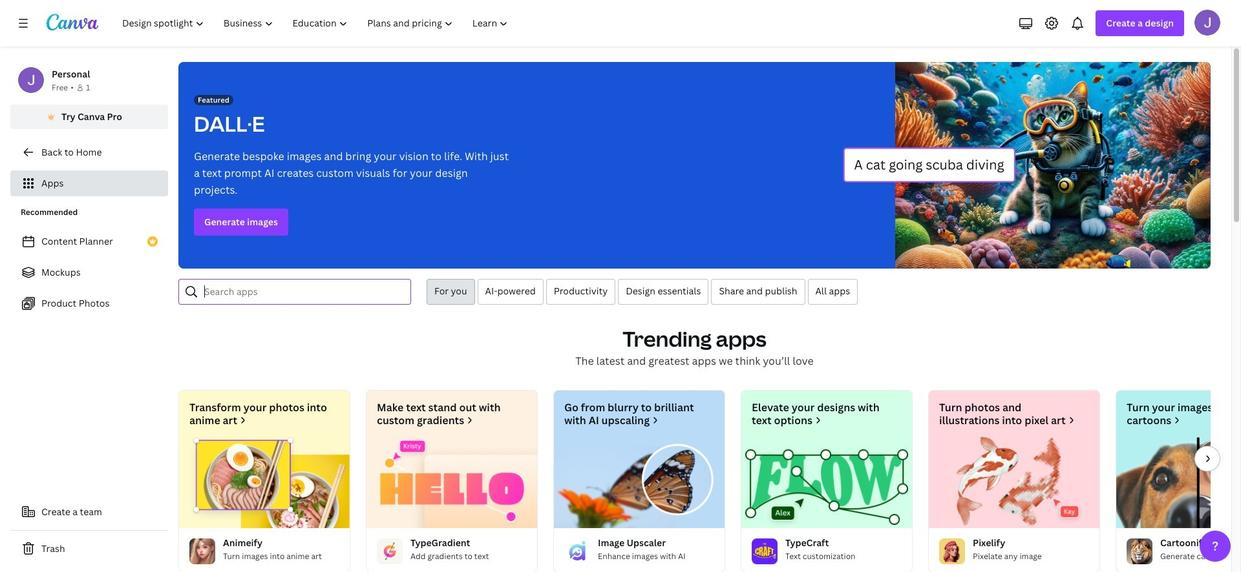 Task type: locate. For each thing, give the bounding box(es) containing it.
typegradient image
[[367, 438, 537, 529], [377, 539, 403, 565]]

0 vertical spatial animeify image
[[179, 438, 350, 529]]

list
[[10, 229, 168, 317]]

image upscaler image
[[554, 438, 725, 529], [565, 539, 590, 565]]

1 vertical spatial animeify image
[[189, 539, 215, 565]]

0 vertical spatial typegradient image
[[367, 438, 537, 529]]

top level navigation element
[[114, 10, 520, 36]]

cartoonify image
[[1117, 438, 1242, 529]]

animeify image
[[179, 438, 350, 529], [189, 539, 215, 565]]

1 vertical spatial typegradient image
[[377, 539, 403, 565]]

Input field to search for apps search field
[[204, 280, 403, 305]]



Task type: describe. For each thing, give the bounding box(es) containing it.
cartoonify image
[[1127, 539, 1153, 565]]

pixelify image
[[940, 539, 965, 565]]

jacob simon image
[[1195, 10, 1221, 36]]

1 vertical spatial image upscaler image
[[565, 539, 590, 565]]

pixelify image
[[929, 438, 1100, 529]]

0 vertical spatial image upscaler image
[[554, 438, 725, 529]]

typecraft image
[[752, 539, 778, 565]]

an image with a cursor next to a text box containing the prompt "a cat going scuba diving" to generate an image. the generated image of a cat doing scuba diving is behind the text box. image
[[843, 62, 1211, 269]]

typecraft image
[[742, 438, 912, 529]]



Task type: vqa. For each thing, say whether or not it's contained in the screenshot.
BACK TO ALL PROJECTS link
no



